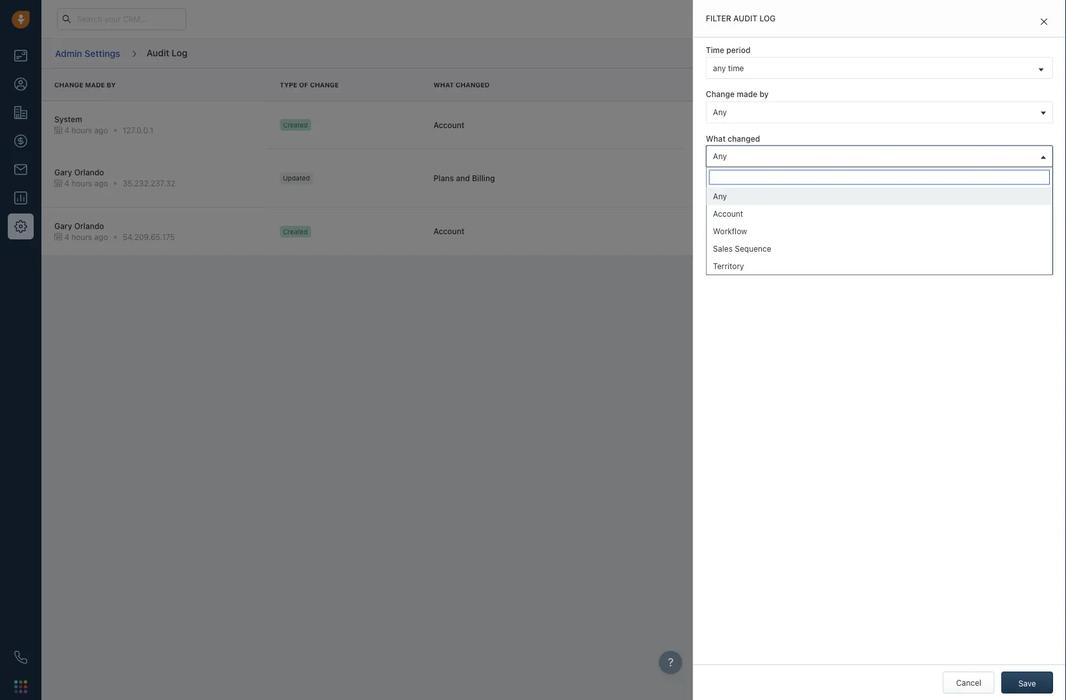 Task type: locate. For each thing, give the bounding box(es) containing it.
created down type
[[283, 121, 308, 129]]

change right of
[[310, 81, 339, 88]]

2 4 from the top
[[64, 179, 69, 188]]

1 horizontal spatial changed
[[766, 182, 799, 191]]

list box
[[707, 187, 1053, 275]]

21
[[772, 15, 780, 23]]

1 horizontal spatial log
[[760, 14, 776, 23]]

any
[[713, 107, 727, 116], [713, 152, 727, 161], [713, 192, 727, 201]]

ago left 127.0.0.1
[[94, 126, 108, 135]]

4 hours ago left 54.209.65.175
[[64, 233, 108, 242]]

2 any from the top
[[713, 152, 727, 161]]

what inside "dialog"
[[706, 134, 726, 143]]

any down what changed
[[713, 152, 727, 161]]

orlando
[[74, 168, 104, 177], [74, 221, 104, 231]]

2 vertical spatial any
[[713, 192, 727, 201]]

1 vertical spatial orlando
[[74, 221, 104, 231]]

phone image
[[14, 652, 27, 665]]

any inside dropdown button
[[713, 152, 727, 161]]

4
[[64, 126, 69, 135], [64, 179, 69, 188], [64, 233, 69, 242]]

created for 54.209.65.175
[[283, 228, 308, 235]]

2 ago from the top
[[94, 179, 108, 188]]

4 for 127.0.0.1
[[64, 126, 69, 135]]

4 hours ago left 35.232.237.32
[[64, 179, 108, 188]]

any time
[[713, 64, 744, 73]]

1 4 hours ago from the top
[[64, 126, 108, 135]]

account for 127.0.0.1
[[434, 120, 465, 129]]

added total number of users 100 added subscription currency usd changed billing cycle from monthly to annual
[[766, 160, 932, 191]]

1 horizontal spatial change
[[310, 81, 339, 88]]

3 4 from the top
[[64, 233, 69, 242]]

3 ago from the top
[[94, 233, 108, 242]]

any down change made by
[[713, 107, 727, 116]]

change left "made"
[[54, 81, 83, 88]]

2 vertical spatial ago
[[94, 233, 108, 242]]

account
[[434, 120, 465, 129], [713, 209, 744, 218], [434, 227, 465, 236]]

0 vertical spatial hours
[[72, 126, 92, 135]]

100
[[873, 160, 886, 169]]

filter inside "dialog"
[[706, 14, 732, 23]]

sequence
[[735, 244, 772, 253]]

2 orlando from the top
[[74, 221, 104, 231]]

hours for 127.0.0.1
[[72, 126, 92, 135]]

gary orlando
[[54, 168, 104, 177], [54, 221, 104, 231]]

3 any from the top
[[713, 192, 727, 201]]

1 any from the top
[[713, 107, 727, 116]]

filter inside button
[[1024, 49, 1043, 58]]

1 gary orlando from the top
[[54, 168, 104, 177]]

1 horizontal spatial filter
[[1024, 49, 1043, 58]]

2 vertical spatial hours
[[72, 233, 92, 242]]

0 vertical spatial changed
[[456, 81, 490, 88]]

audit
[[734, 14, 758, 23], [147, 47, 169, 58]]

account up workflow
[[713, 209, 744, 218]]

0 vertical spatial gary
[[54, 168, 72, 177]]

0 vertical spatial account
[[434, 120, 465, 129]]

2 vertical spatial 4
[[64, 233, 69, 242]]

time
[[729, 64, 744, 73]]

sales right the the
[[866, 112, 885, 121]]

0 vertical spatial 4
[[64, 126, 69, 135]]

ago left 35.232.237.32
[[94, 179, 108, 188]]

2 4 hours ago from the top
[[64, 179, 108, 188]]

hours for 35.232.237.32
[[72, 179, 92, 188]]

2 vertical spatial 4 hours ago
[[64, 233, 108, 242]]

annual
[[907, 182, 932, 191]]

the
[[852, 112, 864, 121]]

dialog
[[693, 0, 1067, 701]]

0 horizontal spatial change
[[54, 81, 83, 88]]

1 vertical spatial sales
[[713, 244, 733, 253]]

1 hours from the top
[[72, 126, 92, 135]]

change down the any
[[706, 90, 735, 99]]

account down the what changed on the left of the page
[[434, 120, 465, 129]]

1 vertical spatial any
[[713, 152, 727, 161]]

time period
[[706, 46, 751, 55]]

dialog containing filter audit log
[[693, 0, 1067, 701]]

1 vertical spatial added
[[766, 171, 790, 180]]

None search field
[[710, 170, 1051, 185]]

sales
[[866, 112, 885, 121], [713, 244, 733, 253]]

1 vertical spatial changed
[[766, 182, 799, 191]]

1 gary from the top
[[54, 168, 72, 177]]

gary
[[54, 168, 72, 177], [54, 221, 72, 231]]

0 vertical spatial audit
[[734, 14, 758, 23]]

1 horizontal spatial sales
[[866, 112, 885, 121]]

4 hours ago down system
[[64, 126, 108, 135]]

created
[[766, 112, 796, 121], [283, 121, 308, 129], [283, 228, 308, 235]]

list box inside "dialog"
[[707, 187, 1053, 275]]

save button
[[1002, 672, 1054, 694]]

updated
[[283, 175, 310, 182]]

1 vertical spatial hours
[[72, 179, 92, 188]]

added
[[766, 160, 790, 169], [766, 171, 790, 180]]

3 4 hours ago from the top
[[64, 233, 108, 242]]

hours
[[72, 126, 92, 135], [72, 179, 92, 188], [72, 233, 92, 242]]

0 horizontal spatial audit
[[147, 47, 169, 58]]

audit log
[[147, 47, 188, 58]]

0 horizontal spatial log
[[172, 47, 188, 58]]

what changed
[[706, 134, 761, 143]]

1 vertical spatial audit
[[147, 47, 169, 58]]

account down plans
[[434, 227, 465, 236]]

3 hours from the top
[[72, 233, 92, 242]]

billing
[[472, 174, 495, 183]]

created down updated
[[283, 228, 308, 235]]

4 hours ago
[[64, 126, 108, 135], [64, 179, 108, 188], [64, 233, 108, 242]]

2 gary from the top
[[54, 221, 72, 231]]

created an account on the sales enterprise plan, for orlandogary85@gmail.com
[[766, 112, 957, 132]]

1 orlando from the top
[[74, 168, 104, 177]]

plans
[[434, 174, 454, 183]]

total
[[792, 160, 809, 169]]

any inside button
[[713, 107, 727, 116]]

0 vertical spatial gary orlando
[[54, 168, 104, 177]]

filter
[[706, 14, 732, 23], [1024, 49, 1043, 58]]

added left 'total'
[[766, 160, 790, 169]]

ago for 35.232.237.32
[[94, 179, 108, 188]]

ago left 54.209.65.175
[[94, 233, 108, 242]]

audit left in
[[734, 14, 758, 23]]

sales up territory
[[713, 244, 733, 253]]

0 vertical spatial what
[[434, 81, 454, 88]]

0 vertical spatial added
[[766, 160, 790, 169]]

account
[[809, 112, 838, 121]]

0 vertical spatial filter
[[706, 14, 732, 23]]

list box containing any
[[707, 187, 1053, 275]]

1 vertical spatial 4
[[64, 179, 69, 188]]

created for 127.0.0.1
[[283, 121, 308, 129]]

territory option
[[707, 257, 1053, 275]]

filter audit log
[[706, 14, 776, 23]]

0 vertical spatial ago
[[94, 126, 108, 135]]

ago
[[94, 126, 108, 135], [94, 179, 108, 188], [94, 233, 108, 242]]

change made by
[[706, 90, 769, 99]]

currency
[[840, 171, 872, 180]]

any for any button
[[713, 107, 727, 116]]

1 horizontal spatial audit
[[734, 14, 758, 23]]

account for 54.209.65.175
[[434, 227, 465, 236]]

save
[[1019, 679, 1037, 688]]

log
[[760, 14, 776, 23], [172, 47, 188, 58]]

change
[[54, 81, 83, 88], [310, 81, 339, 88], [706, 90, 735, 99]]

1 ago from the top
[[94, 126, 108, 135]]

changed
[[456, 81, 490, 88], [766, 182, 799, 191]]

1 4 from the top
[[64, 126, 69, 135]]

any inside option
[[713, 192, 727, 201]]

ago for 127.0.0.1
[[94, 126, 108, 135]]

1 vertical spatial filter
[[1024, 49, 1043, 58]]

1 vertical spatial what
[[706, 134, 726, 143]]

your
[[713, 15, 728, 23]]

to
[[898, 182, 905, 191]]

time
[[706, 46, 725, 55]]

2 horizontal spatial change
[[706, 90, 735, 99]]

0 vertical spatial any
[[713, 107, 727, 116]]

system
[[54, 115, 82, 124]]

created left an
[[766, 112, 796, 121]]

0 vertical spatial sales
[[866, 112, 885, 121]]

0 horizontal spatial filter
[[706, 14, 732, 23]]

any time link
[[707, 58, 1053, 78]]

127.0.0.1
[[123, 126, 154, 135]]

0 horizontal spatial sales
[[713, 244, 733, 253]]

2 gary orlando from the top
[[54, 221, 104, 231]]

your trial ends in 21 days
[[713, 15, 797, 23]]

4 for 35.232.237.32
[[64, 179, 69, 188]]

monthly
[[866, 182, 896, 191]]

audit down the search your crm... text box
[[147, 47, 169, 58]]

1 vertical spatial account
[[713, 209, 744, 218]]

on
[[840, 112, 850, 121]]

orlando for 54.209.65.175
[[74, 221, 104, 231]]

what
[[434, 81, 454, 88], [706, 134, 726, 143]]

1 vertical spatial 4 hours ago
[[64, 179, 108, 188]]

1 vertical spatial gary
[[54, 221, 72, 231]]

Search your CRM... text field
[[57, 8, 187, 30]]

any up workflow
[[713, 192, 727, 201]]

2 hours from the top
[[72, 179, 92, 188]]

any option
[[707, 187, 1053, 205]]

0 horizontal spatial what
[[434, 81, 454, 88]]

1 vertical spatial log
[[172, 47, 188, 58]]

2 vertical spatial account
[[434, 227, 465, 236]]

0 vertical spatial log
[[760, 14, 776, 23]]

admin settings link
[[54, 43, 121, 64]]

by
[[107, 81, 116, 88]]

0 vertical spatial orlando
[[74, 168, 104, 177]]

phone element
[[8, 645, 34, 671]]

4 hours ago for 35.232.237.32
[[64, 179, 108, 188]]

sales inside created an account on the sales enterprise plan, for orlandogary85@gmail.com
[[866, 112, 885, 121]]

1 vertical spatial gary orlando
[[54, 221, 104, 231]]

made
[[737, 90, 758, 99]]

0 vertical spatial 4 hours ago
[[64, 126, 108, 135]]

1 added from the top
[[766, 160, 790, 169]]

sales sequence
[[713, 244, 772, 253]]

1 horizontal spatial what
[[706, 134, 726, 143]]

added left subscription
[[766, 171, 790, 180]]

of
[[299, 81, 308, 88]]

1 vertical spatial ago
[[94, 179, 108, 188]]

what for what changed
[[706, 134, 726, 143]]



Task type: describe. For each thing, give the bounding box(es) containing it.
filter for filter
[[1024, 49, 1043, 58]]

type of change
[[280, 81, 339, 88]]

workflow option
[[707, 222, 1053, 240]]

for
[[947, 112, 957, 121]]

plans and billing
[[434, 174, 495, 183]]

trial
[[730, 15, 743, 23]]

enterprise
[[888, 112, 925, 121]]

sales sequence option
[[707, 240, 1053, 257]]

made
[[85, 81, 105, 88]]

billing
[[802, 182, 823, 191]]

ends
[[745, 15, 762, 23]]

subscription
[[792, 171, 838, 180]]

in
[[764, 15, 770, 23]]

from
[[847, 182, 864, 191]]

ago for 54.209.65.175
[[94, 233, 108, 242]]

admin
[[55, 48, 82, 58]]

of
[[841, 160, 849, 169]]

35.232.237.32
[[123, 179, 175, 188]]

freshworks switcher image
[[14, 681, 27, 694]]

what for what changed
[[434, 81, 454, 88]]

created inside created an account on the sales enterprise plan, for orlandogary85@gmail.com
[[766, 112, 796, 121]]

2 added from the top
[[766, 171, 790, 180]]

sales inside option
[[713, 244, 733, 253]]

type
[[280, 81, 298, 88]]

gary orlando for 35.232.237.32
[[54, 168, 104, 177]]

gary for 54.209.65.175
[[54, 221, 72, 231]]

change made by
[[54, 81, 116, 88]]

plan,
[[927, 112, 945, 121]]

days
[[782, 15, 797, 23]]

filter for filter audit log
[[706, 14, 732, 23]]

54.209.65.175
[[123, 233, 175, 242]]

change for change made by
[[706, 90, 735, 99]]

account option
[[707, 205, 1053, 222]]

4 hours ago for 54.209.65.175
[[64, 233, 108, 242]]

by
[[760, 90, 769, 99]]

changed
[[728, 134, 761, 143]]

cancel button
[[943, 672, 995, 694]]

orlando for 35.232.237.32
[[74, 168, 104, 177]]

none search field inside "dialog"
[[710, 170, 1051, 185]]

0 horizontal spatial changed
[[456, 81, 490, 88]]

changed inside added total number of users 100 added subscription currency usd changed billing cycle from monthly to annual
[[766, 182, 799, 191]]

any button
[[706, 145, 1054, 167]]

cancel
[[957, 679, 982, 688]]

change for change made by
[[54, 81, 83, 88]]

an
[[798, 112, 807, 121]]

orlandogary85@gmail.com
[[766, 123, 865, 132]]

settings
[[85, 48, 120, 58]]

period
[[727, 46, 751, 55]]

any button
[[706, 101, 1054, 123]]

admin settings
[[55, 48, 120, 58]]

users
[[851, 160, 871, 169]]

any
[[713, 64, 726, 73]]

cycle
[[826, 182, 845, 191]]

any for any dropdown button
[[713, 152, 727, 161]]

account inside account option
[[713, 209, 744, 218]]

audit inside "dialog"
[[734, 14, 758, 23]]

workflow
[[713, 227, 748, 236]]

4 for 54.209.65.175
[[64, 233, 69, 242]]

territory
[[713, 262, 745, 271]]

hours for 54.209.65.175
[[72, 233, 92, 242]]

usd
[[874, 171, 891, 180]]

what changed
[[434, 81, 490, 88]]

gary for 35.232.237.32
[[54, 168, 72, 177]]

4 hours ago for 127.0.0.1
[[64, 126, 108, 135]]

gary orlando for 54.209.65.175
[[54, 221, 104, 231]]

number
[[811, 160, 839, 169]]

and
[[456, 174, 470, 183]]

filter button
[[1002, 42, 1054, 64]]



Task type: vqa. For each thing, say whether or not it's contained in the screenshot.
CONTACT INFORMATION
no



